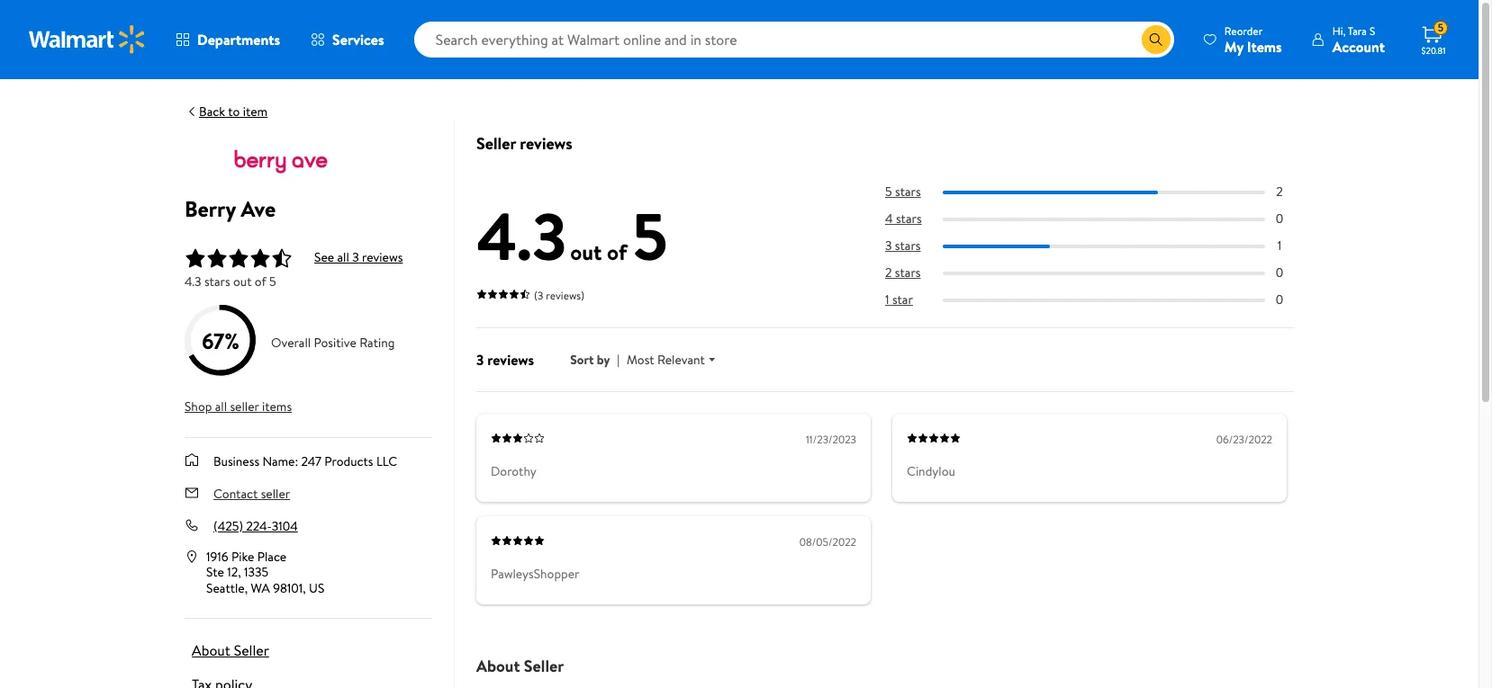 Task type: locate. For each thing, give the bounding box(es) containing it.
of
[[607, 237, 627, 268], [255, 272, 266, 290]]

0 horizontal spatial all
[[215, 398, 227, 416]]

stars down 3 stars
[[895, 264, 921, 282]]

1 for 1
[[1278, 237, 1282, 255]]

wa
[[251, 579, 270, 597]]

1 horizontal spatial seller
[[261, 485, 290, 503]]

1 vertical spatial all
[[215, 398, 227, 416]]

stars down 4 stars on the right
[[895, 237, 921, 255]]

all right see
[[337, 248, 349, 266]]

seller left items
[[230, 398, 259, 416]]

3 inside 'see all 3 reviews 4.3 stars out of 5'
[[352, 248, 359, 266]]

5
[[1438, 20, 1444, 35], [885, 183, 892, 201], [632, 191, 668, 281], [269, 272, 276, 290]]

stars
[[895, 183, 921, 201], [896, 210, 922, 228], [895, 237, 921, 255], [895, 264, 921, 282], [204, 272, 230, 290]]

(3
[[534, 288, 543, 304]]

4.3 up (3 reviews) link
[[476, 191, 567, 281]]

most relevant button
[[627, 351, 719, 369]]

place
[[257, 548, 287, 566]]

1 vertical spatial of
[[255, 272, 266, 290]]

1 horizontal spatial all
[[337, 248, 349, 266]]

all
[[337, 248, 349, 266], [215, 398, 227, 416]]

1 horizontal spatial 3
[[476, 351, 484, 370]]

1 vertical spatial 0
[[1276, 264, 1283, 282]]

about seller
[[192, 641, 269, 661], [476, 656, 564, 678]]

0 vertical spatial all
[[337, 248, 349, 266]]

0 horizontal spatial 1
[[885, 291, 889, 309]]

2 vertical spatial reviews
[[487, 351, 534, 370]]

0 vertical spatial 0
[[1276, 210, 1283, 228]]

progress bar for 5 stars
[[943, 191, 1265, 194]]

1 horizontal spatial out
[[570, 237, 602, 268]]

reviews inside 'see all 3 reviews 4.3 stars out of 5'
[[362, 248, 403, 266]]

4 progress bar from the top
[[943, 272, 1265, 275]]

1 horizontal spatial of
[[607, 237, 627, 268]]

s
[[1370, 23, 1375, 38]]

star
[[892, 291, 913, 309]]

sort
[[570, 351, 594, 369]]

1 vertical spatial 1
[[885, 291, 889, 309]]

247
[[301, 453, 321, 471]]

2 stars
[[885, 264, 921, 282]]

1
[[1278, 237, 1282, 255], [885, 291, 889, 309]]

business
[[213, 453, 259, 471]]

1 vertical spatial seller
[[261, 485, 290, 503]]

1 horizontal spatial 1
[[1278, 237, 1282, 255]]

06/23/2022
[[1216, 433, 1272, 448]]

0 horizontal spatial 2
[[885, 264, 892, 282]]

0 vertical spatial 2
[[1276, 183, 1283, 201]]

reviews for 3 reviews
[[487, 351, 534, 370]]

3 right see
[[352, 248, 359, 266]]

3 for 3 reviews
[[476, 351, 484, 370]]

2 progress bar from the top
[[943, 218, 1265, 221]]

contact seller
[[213, 485, 290, 503]]

5 inside 'see all 3 reviews 4.3 stars out of 5'
[[269, 272, 276, 290]]

2 vertical spatial 0
[[1276, 291, 1283, 309]]

progress bar for 2 stars
[[943, 272, 1265, 275]]

0 horizontal spatial 4.3
[[185, 272, 201, 290]]

stars right 4
[[896, 210, 922, 228]]

all inside 'see all 3 reviews 4.3 stars out of 5'
[[337, 248, 349, 266]]

1 vertical spatial reviews
[[362, 248, 403, 266]]

0 horizontal spatial seller
[[230, 398, 259, 416]]

1 0 from the top
[[1276, 210, 1283, 228]]

2
[[1276, 183, 1283, 201], [885, 264, 892, 282]]

4.3 down the berry
[[185, 272, 201, 290]]

shop all seller items
[[185, 398, 292, 416]]

out
[[570, 237, 602, 268], [233, 272, 252, 290]]

1 vertical spatial out
[[233, 272, 252, 290]]

services
[[332, 30, 384, 50]]

5 progress bar from the top
[[943, 299, 1265, 302]]

item
[[243, 103, 268, 121]]

all for shop
[[215, 398, 227, 416]]

4.3 out of 5
[[476, 191, 668, 281]]

2 horizontal spatial 3
[[885, 237, 892, 255]]

Search search field
[[414, 22, 1174, 58]]

positive
[[314, 334, 356, 352]]

4
[[885, 210, 893, 228]]

0 vertical spatial out
[[570, 237, 602, 268]]

0 horizontal spatial seller
[[234, 641, 269, 661]]

out up reviews)
[[570, 237, 602, 268]]

4.3
[[476, 191, 567, 281], [185, 272, 201, 290]]

services button
[[295, 18, 399, 61]]

2 for 2
[[1276, 183, 1283, 201]]

0 horizontal spatial of
[[255, 272, 266, 290]]

ave
[[241, 193, 276, 224]]

5 inside 5 $20.81
[[1438, 20, 1444, 35]]

about
[[192, 641, 230, 661], [476, 656, 520, 678]]

0 vertical spatial of
[[607, 237, 627, 268]]

|
[[617, 351, 619, 369]]

0 horizontal spatial out
[[233, 272, 252, 290]]

2 0 from the top
[[1276, 264, 1283, 282]]

3 reviews
[[476, 351, 534, 370]]

1 horizontal spatial about
[[476, 656, 520, 678]]

0 for 4 stars
[[1276, 210, 1283, 228]]

stars up 4 stars on the right
[[895, 183, 921, 201]]

progress bar for 4 stars
[[943, 218, 1265, 221]]

3 down 4
[[885, 237, 892, 255]]

1 vertical spatial 2
[[885, 264, 892, 282]]

seller
[[476, 132, 516, 155], [234, 641, 269, 661], [524, 656, 564, 678]]

3 down (3 reviews) link
[[476, 351, 484, 370]]

0 vertical spatial reviews
[[520, 132, 572, 155]]

shop
[[185, 398, 212, 416]]

all for see
[[337, 248, 349, 266]]

1 progress bar from the top
[[943, 191, 1265, 194]]

cindylou
[[907, 463, 955, 481]]

3 0 from the top
[[1276, 291, 1283, 309]]

progress bar
[[943, 191, 1265, 194], [943, 218, 1265, 221], [943, 245, 1265, 248], [943, 272, 1265, 275], [943, 299, 1265, 302]]

3 progress bar from the top
[[943, 245, 1265, 248]]

most
[[627, 351, 654, 369]]

stars up 67%
[[204, 272, 230, 290]]

ste
[[206, 564, 224, 582]]

0 vertical spatial 1
[[1278, 237, 1282, 255]]

seller
[[230, 398, 259, 416], [261, 485, 290, 503]]

98101
[[273, 579, 303, 597]]

business name: 247 products llc
[[213, 453, 397, 471]]

all right shop
[[215, 398, 227, 416]]

progress bar for 1 star
[[943, 299, 1265, 302]]

out up 67%
[[233, 272, 252, 290]]

see all 3 reviews 4.3 stars out of 5
[[185, 248, 403, 290]]

seller down name:
[[261, 485, 290, 503]]

to
[[228, 103, 240, 121]]

(425)
[[213, 517, 243, 535]]

overall
[[271, 334, 311, 352]]

3
[[885, 237, 892, 255], [352, 248, 359, 266], [476, 351, 484, 370]]

1 horizontal spatial 2
[[1276, 183, 1283, 201]]

3 stars
[[885, 237, 921, 255]]

1 horizontal spatial 4.3
[[476, 191, 567, 281]]

0 horizontal spatial 3
[[352, 248, 359, 266]]

reviews
[[520, 132, 572, 155], [362, 248, 403, 266], [487, 351, 534, 370]]



Task type: vqa. For each thing, say whether or not it's contained in the screenshot.
&
no



Task type: describe. For each thing, give the bounding box(es) containing it.
pike
[[231, 548, 254, 566]]

items
[[262, 398, 292, 416]]

0 horizontal spatial about seller
[[192, 641, 269, 661]]

berry ave logo image
[[185, 149, 377, 174]]

hi, tara s account
[[1332, 23, 1385, 56]]

reviews for seller reviews
[[520, 132, 572, 155]]

stars for 5 stars
[[895, 183, 921, 201]]

us
[[309, 579, 325, 597]]

contact seller button
[[213, 485, 290, 503]]

stars for 4 stars
[[896, 210, 922, 228]]

walmart image
[[29, 25, 146, 54]]

stars for 3 stars
[[895, 237, 921, 255]]

stars inside 'see all 3 reviews 4.3 stars out of 5'
[[204, 272, 230, 290]]

1 star
[[885, 291, 913, 309]]

(3 reviews)
[[534, 288, 584, 304]]

12,
[[227, 564, 241, 582]]

$20.81
[[1421, 44, 1446, 57]]

back to item link
[[185, 103, 268, 121]]

224-
[[246, 517, 272, 535]]

4 stars
[[885, 210, 922, 228]]

0 vertical spatial seller
[[230, 398, 259, 416]]

0 for 2 stars
[[1276, 264, 1283, 282]]

(425) 224-3104 link
[[213, 517, 298, 535]]

dorothy
[[491, 463, 537, 481]]

rating
[[359, 334, 395, 352]]

2 for 2 stars
[[885, 264, 892, 282]]

departments button
[[160, 18, 295, 61]]

(425) 224-3104
[[213, 517, 298, 535]]

reorder
[[1224, 23, 1263, 38]]

most relevant
[[627, 351, 705, 369]]

2 horizontal spatial seller
[[524, 656, 564, 678]]

4.3 inside 'see all 3 reviews 4.3 stars out of 5'
[[185, 272, 201, 290]]

reorder my items
[[1224, 23, 1282, 56]]

hi,
[[1332, 23, 1346, 38]]

1 horizontal spatial seller
[[476, 132, 516, 155]]

my
[[1224, 36, 1244, 56]]

seattle,
[[206, 579, 248, 597]]

67%
[[202, 326, 239, 356]]

pawleysshopper
[[491, 566, 579, 584]]

tara
[[1348, 23, 1367, 38]]

relevant
[[657, 351, 705, 369]]

5 $20.81
[[1421, 20, 1446, 57]]

search icon image
[[1149, 32, 1163, 47]]

products
[[324, 453, 373, 471]]

account
[[1332, 36, 1385, 56]]

(3 reviews) link
[[476, 285, 584, 305]]

1 for 1 star
[[885, 291, 889, 309]]

name:
[[262, 453, 298, 471]]

shop all seller items link
[[185, 398, 292, 416]]

1 horizontal spatial about seller
[[476, 656, 564, 678]]

seller reviews
[[476, 132, 572, 155]]

reviews)
[[546, 288, 584, 304]]

0 for 1 star
[[1276, 291, 1283, 309]]

berry
[[185, 193, 236, 224]]

llc
[[376, 453, 397, 471]]

0 horizontal spatial about
[[192, 641, 230, 661]]

back
[[199, 103, 225, 121]]

back to item
[[199, 103, 268, 121]]

08/05/2022
[[799, 535, 856, 551]]

berry ave
[[185, 193, 276, 224]]

,
[[303, 579, 306, 597]]

about seller button
[[185, 641, 276, 661]]

sort by |
[[570, 351, 619, 369]]

out inside 4.3 out of 5
[[570, 237, 602, 268]]

contact
[[213, 485, 258, 503]]

1916
[[206, 548, 228, 566]]

Walmart Site-Wide search field
[[414, 22, 1174, 58]]

of inside 'see all 3 reviews 4.3 stars out of 5'
[[255, 272, 266, 290]]

1335
[[244, 564, 269, 582]]

11/23/2023
[[806, 433, 856, 448]]

departments
[[197, 30, 280, 50]]

5 stars
[[885, 183, 921, 201]]

3 for 3 stars
[[885, 237, 892, 255]]

items
[[1247, 36, 1282, 56]]

see
[[314, 248, 334, 266]]

progress bar for 3 stars
[[943, 245, 1265, 248]]

overall positive rating
[[271, 334, 395, 352]]

out inside 'see all 3 reviews 4.3 stars out of 5'
[[233, 272, 252, 290]]

3104
[[272, 517, 298, 535]]

1916 pike place ste 12, 1335 seattle, wa 98101 , us
[[206, 548, 325, 597]]

stars for 2 stars
[[895, 264, 921, 282]]

of inside 4.3 out of 5
[[607, 237, 627, 268]]

by
[[597, 351, 610, 369]]



